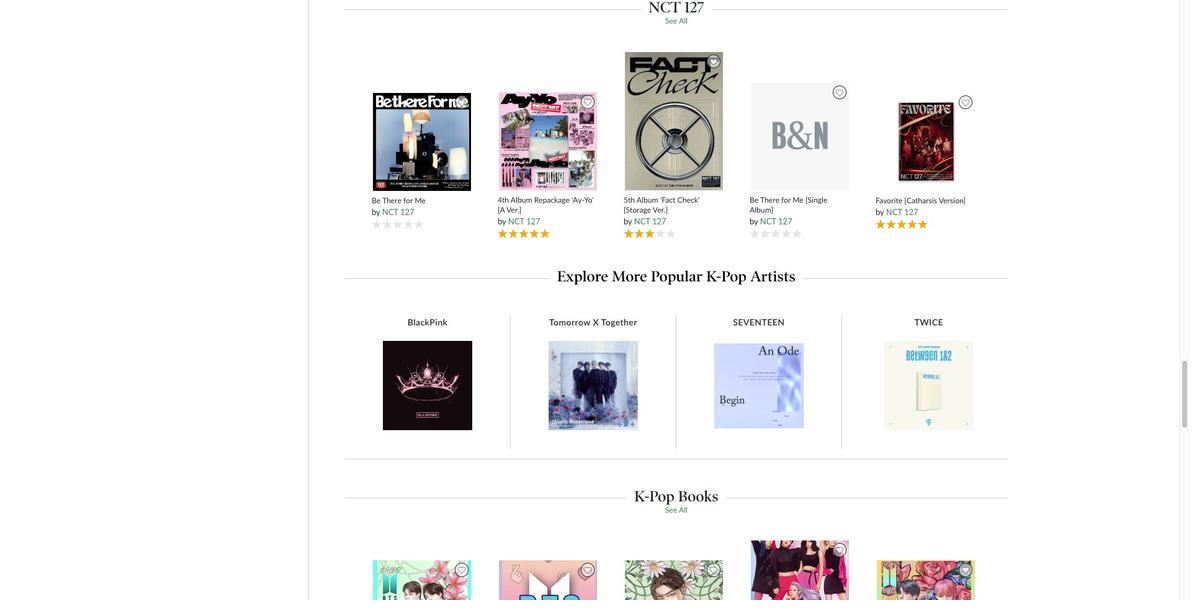Task type: vqa. For each thing, say whether or not it's contained in the screenshot.
the Popular
yes



Task type: describe. For each thing, give the bounding box(es) containing it.
be for album]
[[750, 196, 758, 205]]

explore more popular k-pop artists
[[557, 268, 796, 285]]

nct 127 link for nct
[[382, 208, 414, 217]]

5th album 'fact check' [storage ver.] image
[[624, 51, 724, 191]]

nct 127 link for [a
[[508, 216, 540, 226]]

repackage
[[534, 196, 570, 205]]

favorite [catharsis version] by nct 127
[[876, 196, 966, 217]]

album for ver.]
[[511, 196, 532, 205]]

blackpink image
[[383, 341, 472, 431]]

for for album]
[[781, 196, 791, 205]]

album]
[[750, 205, 773, 214]]

explore
[[557, 268, 608, 285]]

there for nct
[[382, 196, 401, 205]]

twice
[[914, 317, 943, 328]]

nct inside the 4th album repackage 'ay-yo' [a ver.] by nct 127
[[508, 216, 524, 226]]

4th album repackage 'ay-yo' [a ver.] by nct 127
[[498, 196, 594, 226]]

be there for me [single album] by nct 127
[[750, 196, 827, 226]]

nct 127 link for 127
[[886, 208, 918, 217]]

seventeen
[[733, 317, 785, 328]]

tomorrow x together link
[[543, 317, 643, 328]]

color bts! the most beautiful bts coloring book for army image
[[372, 561, 472, 601]]

4th album repackage 'ay-yo' [a ver.] image
[[498, 92, 598, 191]]

'fact
[[660, 196, 675, 205]]

'ay-
[[572, 196, 584, 205]]

popular
[[651, 268, 703, 285]]

version]
[[939, 196, 966, 205]]

all inside k-pop books see all
[[679, 506, 688, 515]]

[a
[[498, 205, 505, 214]]

1 see all link from the top
[[665, 16, 688, 26]]

blackpink
[[408, 317, 448, 328]]

[single
[[805, 196, 827, 205]]

nct inside be there for me [single album] by nct 127
[[760, 216, 776, 226]]

tomorrow
[[549, 317, 590, 328]]

nct 127 link for album]
[[760, 216, 792, 226]]

by inside be there for me [single album] by nct 127
[[750, 216, 758, 226]]

nct inside the 5th album 'fact check' [storage ver.] by nct 127
[[634, 216, 650, 226]]

k-pop confidential image
[[750, 541, 850, 601]]

seventeen link
[[727, 317, 791, 328]]

pop inside k-pop books see all
[[649, 488, 675, 506]]

see inside k-pop books see all
[[665, 506, 677, 515]]

tomorrow x together
[[549, 317, 637, 328]]

blackpink link
[[401, 317, 454, 328]]

pop inside section
[[721, 268, 747, 285]]

4th album repackage 'ay-yo' [a ver.] link
[[498, 196, 599, 215]]

127 inside the 4th album repackage 'ay-yo' [a ver.] by nct 127
[[526, 216, 540, 226]]

5th album 'fact check' [storage ver.] by nct 127
[[624, 196, 700, 226]]

explore more popular k-pop artists section
[[345, 264, 1008, 285]]

127 inside favorite [catharsis version] by nct 127
[[904, 208, 918, 217]]

2 see all link from the top
[[665, 506, 688, 515]]

check'
[[677, 196, 700, 205]]

yo'
[[584, 196, 594, 205]]

[catharsis
[[904, 196, 937, 205]]

tomorrow x together image
[[549, 341, 638, 431]]

be there for me [single album] image
[[750, 82, 850, 191]]

nct inside favorite [catharsis version] by nct 127
[[886, 208, 902, 217]]

k-pop books see all
[[634, 488, 718, 515]]

for for nct
[[403, 196, 413, 205]]

be there for me by nct 127
[[372, 196, 426, 217]]

be for nct
[[372, 196, 381, 205]]



Task type: locate. For each thing, give the bounding box(es) containing it.
0 horizontal spatial there
[[382, 196, 401, 205]]

127 down 4th album repackage 'ay-yo' [a ver.] link
[[526, 216, 540, 226]]

1 horizontal spatial there
[[760, 196, 779, 205]]

x
[[593, 317, 599, 328]]

by down favorite
[[876, 208, 884, 217]]

1 vertical spatial k-
[[634, 488, 649, 506]]

see all
[[665, 16, 688, 26]]

k- right popular
[[706, 268, 721, 285]]

nct 127 link down [storage
[[634, 216, 666, 226]]

pop
[[721, 268, 747, 285], [649, 488, 675, 506]]

1 horizontal spatial pop
[[721, 268, 747, 285]]

me inside be there for me [single album] by nct 127
[[793, 196, 804, 205]]

nct 127 link
[[382, 208, 414, 217], [886, 208, 918, 217], [508, 216, 540, 226], [634, 216, 666, 226], [760, 216, 792, 226]]

1 vertical spatial all
[[679, 506, 688, 515]]

nct 127 link down favorite
[[886, 208, 918, 217]]

2 ver.] from the left
[[653, 205, 668, 214]]

5th album 'fact check' [storage ver.] link
[[624, 196, 725, 215]]

pop left artists
[[721, 268, 747, 285]]

be there for me link
[[372, 196, 473, 206]]

1 vertical spatial see all link
[[665, 506, 688, 515]]

nct 127 link down 4th album repackage 'ay-yo' [a ver.] link
[[508, 216, 540, 226]]

kpop bts book of puzzles & trivia image
[[498, 561, 598, 601]]

1 horizontal spatial ver.]
[[653, 205, 668, 214]]

there
[[760, 196, 779, 205], [382, 196, 401, 205]]

album
[[511, 196, 532, 205], [637, 196, 658, 205]]

[storage
[[624, 205, 651, 214]]

127 down the [catharsis
[[904, 208, 918, 217]]

2 all from the top
[[679, 506, 688, 515]]

ver.]
[[506, 205, 521, 214], [653, 205, 668, 214]]

1 see from the top
[[665, 16, 677, 26]]

ver.] right [a at the left top of page
[[506, 205, 521, 214]]

2 see from the top
[[665, 506, 677, 515]]

color bts! 2: the most beautiful bts coloring book for army image
[[876, 561, 976, 601]]

for inside be there for me [single album] by nct 127
[[781, 196, 791, 205]]

1 horizontal spatial k-
[[706, 268, 721, 285]]

4th
[[498, 196, 509, 205]]

nct 127 link for ver.]
[[634, 216, 666, 226]]

pop left books
[[649, 488, 675, 506]]

0 vertical spatial k-
[[706, 268, 721, 285]]

ver.] down 'fact
[[653, 205, 668, 214]]

be inside be there for me [single album] by nct 127
[[750, 196, 758, 205]]

ateez coloring book for atiny: relaxation, fun, creativity, image
[[624, 561, 724, 601]]

127 inside be there for me by nct 127
[[400, 208, 414, 217]]

me down be there for me image
[[415, 196, 426, 205]]

together
[[601, 317, 637, 328]]

there inside be there for me by nct 127
[[382, 196, 401, 205]]

1 vertical spatial see
[[665, 506, 677, 515]]

by inside the 4th album repackage 'ay-yo' [a ver.] by nct 127
[[498, 216, 506, 226]]

0 horizontal spatial album
[[511, 196, 532, 205]]

favorite [catharsis version] link
[[876, 196, 977, 206]]

me for nct
[[415, 196, 426, 205]]

nct 127 link down be there for me link
[[382, 208, 414, 217]]

album inside the 4th album repackage 'ay-yo' [a ver.] by nct 127
[[511, 196, 532, 205]]

there inside be there for me [single album] by nct 127
[[760, 196, 779, 205]]

1 album from the left
[[511, 196, 532, 205]]

nct down favorite
[[886, 208, 902, 217]]

be there for me [single album] link
[[750, 196, 851, 215]]

album up [storage
[[637, 196, 658, 205]]

album inside the 5th album 'fact check' [storage ver.] by nct 127
[[637, 196, 658, 205]]

me
[[793, 196, 804, 205], [415, 196, 426, 205]]

for left [single
[[781, 196, 791, 205]]

0 horizontal spatial ver.]
[[506, 205, 521, 214]]

127 down be there for me link
[[400, 208, 414, 217]]

album right 4th
[[511, 196, 532, 205]]

twice link
[[908, 317, 950, 328]]

by down [a at the left top of page
[[498, 216, 506, 226]]

127 down 5th album 'fact check' [storage ver.] link
[[652, 216, 666, 226]]

books
[[678, 488, 718, 506]]

127 inside be there for me [single album] by nct 127
[[778, 216, 792, 226]]

0 vertical spatial pop
[[721, 268, 747, 285]]

be there for me image
[[372, 92, 472, 192]]

for
[[781, 196, 791, 205], [403, 196, 413, 205]]

album for by
[[637, 196, 658, 205]]

nct down 4th
[[508, 216, 524, 226]]

nct down [storage
[[634, 216, 650, 226]]

be inside be there for me by nct 127
[[372, 196, 381, 205]]

for inside be there for me by nct 127
[[403, 196, 413, 205]]

1 horizontal spatial be
[[750, 196, 758, 205]]

1 vertical spatial pop
[[649, 488, 675, 506]]

for down be there for me image
[[403, 196, 413, 205]]

nct inside be there for me by nct 127
[[382, 208, 398, 217]]

favorite [catharsis version] image
[[876, 92, 976, 192]]

1 horizontal spatial me
[[793, 196, 804, 205]]

k- inside k-pop books see all
[[634, 488, 649, 506]]

by down be there for me link
[[372, 208, 380, 217]]

by
[[372, 208, 380, 217], [876, 208, 884, 217], [498, 216, 506, 226], [624, 216, 632, 226], [750, 216, 758, 226]]

by inside favorite [catharsis version] by nct 127
[[876, 208, 884, 217]]

0 horizontal spatial be
[[372, 196, 381, 205]]

see all link
[[665, 16, 688, 26], [665, 506, 688, 515]]

more
[[612, 268, 647, 285]]

seventeen image
[[714, 344, 804, 429]]

127
[[400, 208, 414, 217], [904, 208, 918, 217], [526, 216, 540, 226], [652, 216, 666, 226], [778, 216, 792, 226]]

5th
[[624, 196, 635, 205]]

by down album]
[[750, 216, 758, 226]]

by inside be there for me by nct 127
[[372, 208, 380, 217]]

nct down album]
[[760, 216, 776, 226]]

nct down be there for me link
[[382, 208, 398, 217]]

k- left books
[[634, 488, 649, 506]]

0 horizontal spatial pop
[[649, 488, 675, 506]]

0 horizontal spatial k-
[[634, 488, 649, 506]]

0 vertical spatial all
[[679, 16, 688, 26]]

see
[[665, 16, 677, 26], [665, 506, 677, 515]]

artists
[[750, 268, 796, 285]]

be
[[750, 196, 758, 205], [372, 196, 381, 205]]

nct
[[382, 208, 398, 217], [886, 208, 902, 217], [508, 216, 524, 226], [634, 216, 650, 226], [760, 216, 776, 226]]

nct 127 link down album]
[[760, 216, 792, 226]]

127 inside the 5th album 'fact check' [storage ver.] by nct 127
[[652, 216, 666, 226]]

0 vertical spatial see all link
[[665, 16, 688, 26]]

1 horizontal spatial album
[[637, 196, 658, 205]]

me left [single
[[793, 196, 804, 205]]

1 horizontal spatial for
[[781, 196, 791, 205]]

me inside be there for me by nct 127
[[415, 196, 426, 205]]

ver.] inside the 4th album repackage 'ay-yo' [a ver.] by nct 127
[[506, 205, 521, 214]]

0 horizontal spatial for
[[403, 196, 413, 205]]

by inside the 5th album 'fact check' [storage ver.] by nct 127
[[624, 216, 632, 226]]

favorite
[[876, 196, 902, 205]]

k-
[[706, 268, 721, 285], [634, 488, 649, 506]]

1 ver.] from the left
[[506, 205, 521, 214]]

ver.] inside the 5th album 'fact check' [storage ver.] by nct 127
[[653, 205, 668, 214]]

k- inside "explore more popular k-pop artists" section
[[706, 268, 721, 285]]

twice image
[[884, 341, 974, 431]]

0 horizontal spatial me
[[415, 196, 426, 205]]

there for album]
[[760, 196, 779, 205]]

2 album from the left
[[637, 196, 658, 205]]

127 down be there for me [single album] link
[[778, 216, 792, 226]]

0 vertical spatial see
[[665, 16, 677, 26]]

all
[[679, 16, 688, 26], [679, 506, 688, 515]]

by down [storage
[[624, 216, 632, 226]]

me for album]
[[793, 196, 804, 205]]

1 all from the top
[[679, 16, 688, 26]]



